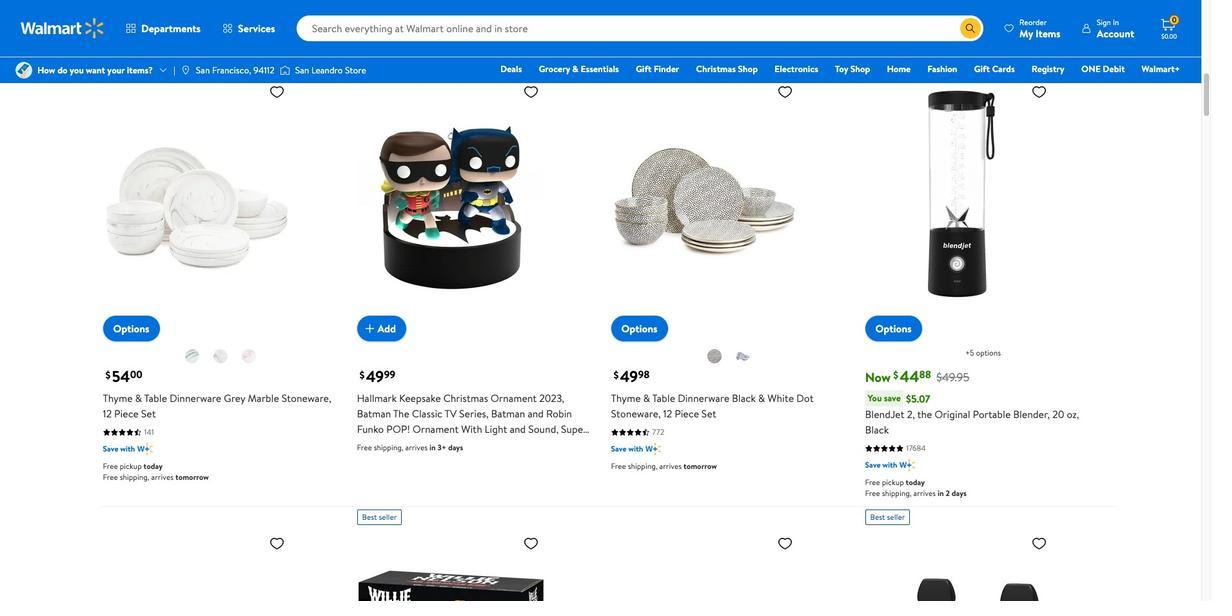Task type: describe. For each thing, give the bounding box(es) containing it.
2023,
[[539, 392, 564, 406]]

 image for san francisco, 94112
[[180, 65, 191, 75]]

super
[[561, 422, 587, 437]]

christmas shop link
[[690, 62, 764, 76]]

shop for christmas shop
[[738, 63, 758, 75]]

seller for auto drive universal fit black,white cow faux leather car seat and headrest cover, set of 2 image
[[887, 512, 905, 523]]

home
[[887, 63, 911, 75]]

portable
[[973, 408, 1011, 422]]

walmart plus image down 17684
[[900, 459, 915, 472]]

free shipping, arrives tomorrow
[[611, 461, 717, 472]]

christmas inside hallmark keepsake christmas ornament 2023, batman the classic tv series, batman and robin funko pop! ornament with light and sound, super hero gifts. .02 lbs.
[[443, 392, 488, 406]]

shop for toy shop
[[850, 63, 870, 75]]

sign in to add to favorites list, thyme & table dinnerware black & white dot stoneware, 12 piece set image
[[777, 84, 793, 100]]

0 horizontal spatial ornament
[[413, 422, 459, 437]]

1 batman from the left
[[357, 407, 391, 421]]

$ 54 00
[[105, 366, 142, 388]]

how
[[37, 64, 55, 77]]

home link
[[881, 62, 916, 76]]

blue image
[[184, 349, 200, 364]]

options
[[976, 348, 1001, 359]]

services
[[238, 21, 275, 35]]

departments button
[[115, 13, 212, 44]]

save for walmart plus 'icon' below 772
[[611, 444, 626, 455]]

reorder my items
[[1019, 16, 1061, 40]]

walmart plus image down 772
[[646, 443, 661, 456]]

gift finder link
[[630, 62, 685, 76]]

0 horizontal spatial free shipping, arrives in 3+ days
[[357, 442, 463, 453]]

12 inside thyme & table dinnerware black & white dot stoneware, 12 piece set
[[663, 407, 672, 421]]

1 horizontal spatial best seller
[[616, 60, 651, 71]]

$ for $ 49 99
[[359, 368, 365, 383]]

blue image
[[735, 349, 750, 364]]

1 vertical spatial free shipping, arrives in 2 days
[[103, 36, 204, 47]]

best for auto drive universal fit black,white cow faux leather car seat and headrest cover, set of 2 image
[[870, 512, 885, 523]]

grocery & essentials link
[[533, 62, 625, 76]]

fashion
[[927, 63, 957, 75]]

walmart+
[[1142, 63, 1180, 75]]

today for tomorrow
[[144, 461, 163, 472]]

how do you want your items?
[[37, 64, 153, 77]]

toy shop
[[835, 63, 870, 75]]

3 options from the left
[[875, 322, 912, 336]]

options for 54
[[113, 322, 149, 336]]

options link for 54
[[103, 316, 160, 342]]

shipping, inside the 'free pickup today free shipping, arrives tomorrow'
[[120, 472, 149, 483]]

services button
[[212, 13, 286, 44]]

hallmark
[[357, 392, 397, 406]]

17684
[[906, 443, 926, 454]]

0 $0.00
[[1161, 14, 1177, 41]]

$ 49 98
[[614, 366, 650, 388]]

0
[[1172, 14, 1177, 25]]

best seller for auto drive universal fit black,white cow faux leather car seat and headrest cover, set of 2 image
[[870, 512, 905, 523]]

toy shop link
[[829, 62, 876, 76]]

$ for $ 49 98
[[614, 368, 619, 383]]

3 options link from the left
[[865, 316, 922, 342]]

Walmart Site-Wide search field
[[296, 15, 983, 41]]

marble
[[248, 392, 279, 406]]

lbs.
[[424, 438, 439, 452]]

pop!
[[386, 422, 410, 437]]

now
[[865, 369, 891, 386]]

classic
[[412, 407, 442, 421]]

san for san leandro store
[[295, 64, 309, 77]]

1 horizontal spatial 3+
[[692, 3, 700, 14]]

finder
[[654, 63, 679, 75]]

auto drive universal fit black,white cow faux leather car seat and headrest cover, set of 2 image
[[865, 531, 1052, 602]]

san leandro store
[[295, 64, 366, 77]]

blendjet 2, the original portable blender, 20 oz, black image
[[865, 79, 1052, 332]]

99
[[384, 368, 395, 382]]

thyme & table dinnerware grey marble stoneware, 12 piece set image
[[103, 79, 290, 332]]

& for thyme & table dinnerware black & white dot stoneware, 12 piece set
[[643, 392, 650, 406]]

pink image
[[241, 349, 256, 364]]

one debit link
[[1075, 62, 1131, 76]]

add
[[378, 322, 396, 336]]

arrives inside the 'free pickup today free shipping, arrives tomorrow'
[[151, 472, 174, 483]]

black image
[[706, 349, 722, 364]]

san for san francisco, 94112
[[196, 64, 210, 77]]

store
[[345, 64, 366, 77]]

fashion link
[[922, 62, 963, 76]]

options for 49
[[621, 322, 658, 336]]

table for 49
[[652, 392, 675, 406]]

gift cards
[[974, 63, 1015, 75]]

dinnerware for 54
[[170, 392, 221, 406]]

with left departments at top
[[120, 19, 135, 30]]

00
[[130, 368, 142, 382]]

leandro
[[311, 64, 343, 77]]

blender,
[[1013, 408, 1050, 422]]

dinnerware for 49
[[678, 392, 729, 406]]

thyme & table dinnerware grey marble stoneware, 12 piece set
[[103, 392, 331, 421]]

the
[[393, 407, 409, 421]]

sign in to add to favorites list, chia pet planter - willie nelson ceramic decorative indoor flower pots image
[[523, 536, 539, 552]]

free pickup today free shipping, arrives in 2 days
[[865, 477, 967, 499]]

12 inside 'thyme & table dinnerware grey marble stoneware, 12 piece set'
[[103, 407, 112, 421]]

stoneware, inside 'thyme & table dinnerware grey marble stoneware, 12 piece set'
[[282, 392, 331, 406]]

save with up rollback
[[865, 3, 897, 14]]

$5.07
[[906, 392, 930, 406]]

sign in account
[[1097, 16, 1134, 40]]

$49.95
[[936, 369, 969, 386]]

|
[[173, 64, 175, 77]]

& for grocery & essentials
[[572, 63, 578, 75]]

your
[[107, 64, 125, 77]]

one
[[1081, 63, 1101, 75]]

departments
[[141, 21, 201, 35]]

toy
[[835, 63, 848, 75]]

onn. wireless portable bluetooth boombox with digital fm radio image
[[611, 531, 798, 602]]

sign in to add to favorites list, onn. wireless portable bluetooth boombox with digital fm radio image
[[777, 536, 793, 552]]

cards
[[992, 63, 1015, 75]]

94112
[[253, 64, 275, 77]]

in
[[1113, 16, 1119, 27]]

you
[[868, 392, 882, 405]]

electronics link
[[769, 62, 824, 76]]

with up rollback
[[882, 3, 897, 14]]

save with up the 'free pickup today free shipping, arrives tomorrow'
[[103, 444, 135, 455]]

44
[[900, 366, 919, 388]]

tomorrow inside the 'free pickup today free shipping, arrives tomorrow'
[[175, 472, 209, 483]]

walmart+ link
[[1136, 62, 1186, 76]]

piece inside 'thyme & table dinnerware grey marble stoneware, 12 piece set'
[[114, 407, 139, 421]]

sign
[[1097, 16, 1111, 27]]

 image for san leandro store
[[280, 64, 290, 77]]

grocery & essentials
[[539, 63, 619, 75]]

rollback
[[870, 60, 899, 71]]

1 horizontal spatial best
[[616, 60, 631, 71]]



Task type: vqa. For each thing, say whether or not it's contained in the screenshot.
today inside the free pickup today free shipping, arrives in 2 days
yes



Task type: locate. For each thing, give the bounding box(es) containing it.
thyme & table dinnerware black & white dot stoneware, 12 piece set
[[611, 392, 814, 421]]

save with up "free pickup today free shipping, arrives in 2 days"
[[865, 460, 897, 471]]

$ inside now $ 44 88 $49.95
[[893, 368, 898, 383]]

+5
[[965, 348, 974, 359]]

2 $ from the left
[[359, 368, 365, 383]]

3+ right .02
[[438, 442, 446, 453]]

$ inside $ 49 99
[[359, 368, 365, 383]]

free shipping, arrives in 3+ days up walmart site-wide search field on the top
[[611, 3, 717, 14]]

1 horizontal spatial 12
[[663, 407, 672, 421]]

table inside 'thyme & table dinnerware grey marble stoneware, 12 piece set'
[[144, 392, 167, 406]]

options up 98
[[621, 322, 658, 336]]

piece inside thyme & table dinnerware black & white dot stoneware, 12 piece set
[[675, 407, 699, 421]]

gray image
[[212, 349, 228, 364]]

options up 44
[[875, 322, 912, 336]]

2 12 from the left
[[663, 407, 672, 421]]

piece down $ 54 00
[[114, 407, 139, 421]]

ornament up light
[[491, 392, 537, 406]]

2 horizontal spatial best
[[870, 512, 885, 523]]

1 horizontal spatial  image
[[280, 64, 290, 77]]

pickup for free pickup today free shipping, arrives tomorrow
[[120, 461, 142, 472]]

christmas right finder
[[696, 63, 736, 75]]

3+ left search icon
[[946, 21, 954, 32]]

0 vertical spatial christmas
[[696, 63, 736, 75]]

stoneware,
[[282, 392, 331, 406], [611, 407, 661, 421]]

deals link
[[495, 62, 528, 76]]

1 horizontal spatial table
[[652, 392, 675, 406]]

save for walmart plus 'icon' under 141
[[103, 444, 118, 455]]

thyme down 54
[[103, 392, 133, 406]]

1 horizontal spatial set
[[701, 407, 716, 421]]

walmart plus image up home
[[900, 3, 915, 16]]

2 49 from the left
[[620, 366, 638, 388]]

options link up 00
[[103, 316, 160, 342]]

series,
[[459, 407, 489, 421]]

save up rollback
[[865, 3, 881, 14]]

chia pet planter - willie nelson ceramic decorative indoor flower pots image
[[357, 531, 544, 602]]

1 horizontal spatial tomorrow
[[683, 461, 717, 472]]

save with up the free shipping, arrives tomorrow
[[611, 444, 643, 455]]

pickup inside the 'free pickup today free shipping, arrives tomorrow'
[[120, 461, 142, 472]]

dot
[[796, 392, 814, 406]]

2,
[[907, 408, 915, 422]]

shipping,
[[628, 3, 657, 14], [374, 18, 403, 29], [120, 36, 149, 47], [374, 442, 403, 453], [628, 461, 657, 472], [120, 472, 149, 483], [882, 488, 912, 499]]

save for walmart plus 'icon' under 17684
[[865, 460, 881, 471]]

98
[[638, 368, 650, 382]]

1 horizontal spatial pickup
[[882, 477, 904, 488]]

2 piece from the left
[[675, 407, 699, 421]]

arrives inside "free pickup today free shipping, arrives in 2 days"
[[913, 488, 936, 499]]

1 thyme from the left
[[103, 392, 133, 406]]

1 vertical spatial pickup
[[882, 477, 904, 488]]

0 horizontal spatial san
[[196, 64, 210, 77]]

2
[[398, 2, 402, 13], [438, 18, 442, 29], [183, 36, 188, 47], [946, 488, 950, 499]]

$ for $ 54 00
[[105, 368, 111, 383]]

0 horizontal spatial gift
[[636, 63, 652, 75]]

my
[[1019, 26, 1033, 40]]

1 vertical spatial ornament
[[413, 422, 459, 437]]

dinnerware left grey
[[170, 392, 221, 406]]

2 horizontal spatial best seller
[[870, 512, 905, 523]]

ornament
[[491, 392, 537, 406], [413, 422, 459, 437]]

best seller
[[616, 60, 651, 71], [362, 512, 397, 523], [870, 512, 905, 523]]

0 horizontal spatial set
[[141, 407, 156, 421]]

set down black image
[[701, 407, 716, 421]]

do
[[57, 64, 68, 77]]

49
[[366, 366, 384, 388], [620, 366, 638, 388]]

2 thyme from the left
[[611, 392, 641, 406]]

debit
[[1103, 63, 1125, 75]]

0 vertical spatial and
[[528, 407, 544, 421]]

0 vertical spatial stoneware,
[[282, 392, 331, 406]]

blendjet
[[865, 408, 904, 422]]

options link
[[103, 316, 160, 342], [611, 316, 668, 342], [865, 316, 922, 342]]

save up "free pickup today free shipping, arrives in 2 days"
[[865, 460, 881, 471]]

141
[[144, 427, 154, 438]]

tomorrow
[[683, 461, 717, 472], [175, 472, 209, 483]]

88
[[919, 368, 931, 382]]

funko
[[357, 422, 384, 437]]

sound,
[[528, 422, 559, 437]]

0 horizontal spatial options
[[113, 322, 149, 336]]

want
[[86, 64, 105, 77]]

1 horizontal spatial batman
[[491, 407, 525, 421]]

black down blendjet
[[865, 423, 889, 437]]

deals
[[500, 63, 522, 75]]

free shipping, arrives in 3+ days down pop!
[[357, 442, 463, 453]]

with up the 'free pickup today free shipping, arrives tomorrow'
[[120, 444, 135, 455]]

2 options link from the left
[[611, 316, 668, 342]]

gifts.
[[382, 438, 406, 452]]

1 horizontal spatial ornament
[[491, 392, 537, 406]]

$0.00
[[1161, 32, 1177, 41]]

& down 00
[[135, 392, 142, 406]]

1 horizontal spatial today
[[906, 477, 925, 488]]

0 horizontal spatial 3+
[[438, 442, 446, 453]]

batman up light
[[491, 407, 525, 421]]

1 horizontal spatial thyme
[[611, 392, 641, 406]]

robin
[[546, 407, 572, 421]]

2 shop from the left
[[850, 63, 870, 75]]

best
[[616, 60, 631, 71], [362, 512, 377, 523], [870, 512, 885, 523]]

0 horizontal spatial table
[[144, 392, 167, 406]]

1 vertical spatial today
[[906, 477, 925, 488]]

save for walmart plus 'icon' above items?
[[103, 19, 118, 30]]

options link up 44
[[865, 316, 922, 342]]

0 vertical spatial free shipping, arrives in 2 days
[[357, 18, 459, 29]]

black inside thyme & table dinnerware black & white dot stoneware, 12 piece set
[[732, 392, 756, 406]]

1 horizontal spatial free shipping, arrives in 2 days
[[357, 18, 459, 29]]

sign in to add to favorites list, thyme & table dinnerware grey marble stoneware, 12 piece set image
[[269, 84, 285, 100]]

1 shop from the left
[[738, 63, 758, 75]]

christmas shop
[[696, 63, 758, 75]]

$
[[105, 368, 111, 383], [359, 368, 365, 383], [614, 368, 619, 383], [893, 368, 898, 383]]

& down 98
[[643, 392, 650, 406]]

stoneware, inside thyme & table dinnerware black & white dot stoneware, 12 piece set
[[611, 407, 661, 421]]

& inside 'thyme & table dinnerware grey marble stoneware, 12 piece set'
[[135, 392, 142, 406]]

san right |
[[196, 64, 210, 77]]

1 horizontal spatial free shipping, arrives in 3+ days
[[611, 3, 717, 14]]

 image
[[280, 64, 290, 77], [180, 65, 191, 75]]

1 vertical spatial stoneware,
[[611, 407, 661, 421]]

1 gift from the left
[[636, 63, 652, 75]]

free shipping, arrives in 3+ days
[[611, 3, 717, 14], [357, 442, 463, 453]]

1 options link from the left
[[103, 316, 160, 342]]

1 horizontal spatial christmas
[[696, 63, 736, 75]]

49 for $ 49 99
[[366, 366, 384, 388]]

table for 54
[[144, 392, 167, 406]]

set inside thyme & table dinnerware black & white dot stoneware, 12 piece set
[[701, 407, 716, 421]]

$ 49 99
[[359, 366, 395, 388]]

2 vertical spatial 3+
[[438, 442, 446, 453]]

0 vertical spatial ornament
[[491, 392, 537, 406]]

walmart plus image up items?
[[138, 18, 153, 31]]

grocery
[[539, 63, 570, 75]]

and right light
[[510, 422, 526, 437]]

1 horizontal spatial black
[[865, 423, 889, 437]]

and
[[528, 407, 544, 421], [510, 422, 526, 437]]

gift for gift finder
[[636, 63, 652, 75]]

options
[[113, 322, 149, 336], [621, 322, 658, 336], [875, 322, 912, 336]]

772
[[652, 427, 664, 438]]

with up "free pickup today free shipping, arrives in 2 days"
[[882, 460, 897, 471]]

0 vertical spatial today
[[144, 461, 163, 472]]

2 horizontal spatial options link
[[865, 316, 922, 342]]

table inside thyme & table dinnerware black & white dot stoneware, 12 piece set
[[652, 392, 675, 406]]

1 options from the left
[[113, 322, 149, 336]]

2 gift from the left
[[974, 63, 990, 75]]

today inside "free pickup today free shipping, arrives in 2 days"
[[906, 477, 925, 488]]

items?
[[127, 64, 153, 77]]

now $ 44 88 $49.95
[[865, 366, 969, 388]]

walmart plus image
[[900, 3, 915, 16], [138, 18, 153, 31], [138, 443, 153, 456], [646, 443, 661, 456], [900, 459, 915, 472]]

save with up your
[[103, 19, 135, 30]]

christmas up series,
[[443, 392, 488, 406]]

$ inside $ 49 98
[[614, 368, 619, 383]]

best seller for chia pet planter - willie nelson ceramic decorative indoor flower pots "image"
[[362, 512, 397, 523]]

set up 141
[[141, 407, 156, 421]]

0 horizontal spatial pickup
[[120, 461, 142, 472]]

0 vertical spatial pickup
[[120, 461, 142, 472]]

with up the free shipping, arrives tomorrow
[[628, 444, 643, 455]]

1 horizontal spatial options link
[[611, 316, 668, 342]]

$ left 98
[[614, 368, 619, 383]]

 image right |
[[180, 65, 191, 75]]

the
[[917, 408, 932, 422]]

sign in to add to favorites list, onn. portable bluetooth cd boombox with digital fm radio image
[[269, 536, 285, 552]]

dinnerware
[[170, 392, 221, 406], [678, 392, 729, 406]]

save up your
[[103, 19, 118, 30]]

shop left electronics link
[[738, 63, 758, 75]]

pickup inside "free pickup today free shipping, arrives in 2 days"
[[882, 477, 904, 488]]

shipping, inside "free pickup today free shipping, arrives in 2 days"
[[882, 488, 912, 499]]

gift left finder
[[636, 63, 652, 75]]

1 horizontal spatial seller
[[633, 60, 651, 71]]

1 horizontal spatial shop
[[850, 63, 870, 75]]

$ left 44
[[893, 368, 898, 383]]

1 vertical spatial black
[[865, 423, 889, 437]]

1 piece from the left
[[114, 407, 139, 421]]

0 horizontal spatial thyme
[[103, 392, 133, 406]]

12 down $ 54 00
[[103, 407, 112, 421]]

gift left cards
[[974, 63, 990, 75]]

0 horizontal spatial 12
[[103, 407, 112, 421]]

white
[[768, 392, 794, 406]]

set inside 'thyme & table dinnerware grey marble stoneware, 12 piece set'
[[141, 407, 156, 421]]

walmart image
[[21, 18, 104, 39]]

add button
[[357, 316, 406, 342]]

1 dinnerware from the left
[[170, 392, 221, 406]]

today down 17684
[[906, 477, 925, 488]]

thyme inside 'thyme & table dinnerware grey marble stoneware, 12 piece set'
[[103, 392, 133, 406]]

gift cards link
[[968, 62, 1021, 76]]

1 vertical spatial free shipping, arrives in 3+ days
[[357, 442, 463, 453]]

2 batman from the left
[[491, 407, 525, 421]]

0 horizontal spatial dinnerware
[[170, 392, 221, 406]]

you
[[70, 64, 84, 77]]

table up 141
[[144, 392, 167, 406]]

today inside the 'free pickup today free shipping, arrives tomorrow'
[[144, 461, 163, 472]]

49 for $ 49 98
[[620, 366, 638, 388]]

dinnerware inside 'thyme & table dinnerware grey marble stoneware, 12 piece set'
[[170, 392, 221, 406]]

search icon image
[[965, 23, 976, 34]]

gift
[[636, 63, 652, 75], [974, 63, 990, 75]]

2 table from the left
[[652, 392, 675, 406]]

with
[[882, 3, 897, 14], [120, 19, 135, 30], [120, 444, 135, 455], [628, 444, 643, 455], [882, 460, 897, 471]]

you save $5.07 blendjet 2, the original portable blender, 20 oz, black
[[865, 392, 1079, 437]]

original
[[935, 408, 970, 422]]

dinnerware inside thyme & table dinnerware black & white dot stoneware, 12 piece set
[[678, 392, 729, 406]]

account
[[1097, 26, 1134, 40]]

days inside "free pickup today free shipping, arrives in 2 days"
[[952, 488, 967, 499]]

light
[[485, 422, 507, 437]]

add to cart image
[[362, 321, 378, 337]]

1 horizontal spatial gift
[[974, 63, 990, 75]]

today for in 2 days
[[906, 477, 925, 488]]

table up 772
[[652, 392, 675, 406]]

with
[[461, 422, 482, 437]]

save for walmart plus 'icon' on top of home
[[865, 3, 881, 14]]

gift finder
[[636, 63, 679, 75]]

0 horizontal spatial stoneware,
[[282, 392, 331, 406]]

and up sound,
[[528, 407, 544, 421]]

save up the 'free pickup today free shipping, arrives tomorrow'
[[103, 444, 118, 455]]

hallmark keepsake christmas ornament 2023, batman the classic tv series, batman and robin funko pop! ornament with light and sound, super hero gifts. .02 lbs.
[[357, 392, 587, 452]]

thyme for 49
[[611, 392, 641, 406]]

sign in to add to favorites list, auto drive universal fit black,white cow faux leather car seat and headrest cover, set of 2 image
[[1031, 536, 1047, 552]]

1 horizontal spatial dinnerware
[[678, 392, 729, 406]]

 image
[[15, 62, 32, 79]]

0 horizontal spatial seller
[[379, 512, 397, 523]]

grey
[[224, 392, 245, 406]]

12 up 772
[[663, 407, 672, 421]]

$ left 54
[[105, 368, 111, 383]]

2 dinnerware from the left
[[678, 392, 729, 406]]

0 vertical spatial free shipping, arrives in 3+ days
[[611, 3, 717, 14]]

save
[[865, 3, 881, 14], [103, 19, 118, 30], [103, 444, 118, 455], [611, 444, 626, 455], [865, 460, 881, 471]]

3 $ from the left
[[614, 368, 619, 383]]

1 vertical spatial and
[[510, 422, 526, 437]]

0 horizontal spatial options link
[[103, 316, 160, 342]]

best for chia pet planter - willie nelson ceramic decorative indoor flower pots "image"
[[362, 512, 377, 523]]

thyme & table dinnerware black & white dot stoneware, 12 piece set image
[[611, 79, 798, 332]]

& left white
[[758, 392, 765, 406]]

in
[[683, 3, 690, 14], [429, 18, 436, 29], [938, 21, 944, 32], [175, 36, 182, 47], [429, 442, 436, 453], [938, 488, 944, 499]]

walmart plus image down 141
[[138, 443, 153, 456]]

ornament up lbs.
[[413, 422, 459, 437]]

2 horizontal spatial 3+
[[946, 21, 954, 32]]

pickup
[[120, 461, 142, 472], [882, 477, 904, 488]]

1 set from the left
[[141, 407, 156, 421]]

1 horizontal spatial options
[[621, 322, 658, 336]]

reorder
[[1019, 16, 1047, 27]]

thyme for 54
[[103, 392, 133, 406]]

christmas
[[696, 63, 736, 75], [443, 392, 488, 406]]

1 horizontal spatial piece
[[675, 407, 699, 421]]

1 49 from the left
[[366, 366, 384, 388]]

1 vertical spatial christmas
[[443, 392, 488, 406]]

thyme down $ 49 98
[[611, 392, 641, 406]]

free shipping, arrives in 2 days
[[357, 18, 459, 29], [103, 36, 204, 47]]

registry link
[[1026, 62, 1070, 76]]

54
[[112, 366, 130, 388]]

0 horizontal spatial 49
[[366, 366, 384, 388]]

hallmark keepsake christmas ornament 2023, batman the classic tv series, batman and robin funko pop! ornament with light and sound, super hero gifts. .02 lbs. image
[[357, 79, 544, 332]]

piece up the free shipping, arrives tomorrow
[[675, 407, 699, 421]]

& right grocery
[[572, 63, 578, 75]]

2 inside "free pickup today free shipping, arrives in 2 days"
[[946, 488, 950, 499]]

1 horizontal spatial 49
[[620, 366, 638, 388]]

in 3+ days
[[938, 21, 971, 32]]

stoneware, up 772
[[611, 407, 661, 421]]

thyme inside thyme & table dinnerware black & white dot stoneware, 12 piece set
[[611, 392, 641, 406]]

3+ up walmart site-wide search field on the top
[[692, 3, 700, 14]]

0 horizontal spatial shop
[[738, 63, 758, 75]]

$ up hallmark
[[359, 368, 365, 383]]

1 horizontal spatial and
[[528, 407, 544, 421]]

oz,
[[1067, 408, 1079, 422]]

gift for gift cards
[[974, 63, 990, 75]]

francisco,
[[212, 64, 251, 77]]

+5 options
[[965, 348, 1001, 359]]

1 $ from the left
[[105, 368, 111, 383]]

0 horizontal spatial  image
[[180, 65, 191, 75]]

stoneware, right marble
[[282, 392, 331, 406]]

$ inside $ 54 00
[[105, 368, 111, 383]]

today down 141
[[144, 461, 163, 472]]

1 horizontal spatial san
[[295, 64, 309, 77]]

0 horizontal spatial and
[[510, 422, 526, 437]]

san left leandro
[[295, 64, 309, 77]]

1 san from the left
[[196, 64, 210, 77]]

0 horizontal spatial piece
[[114, 407, 139, 421]]

onn. portable bluetooth cd boombox with digital fm radio image
[[103, 531, 290, 602]]

Search search field
[[296, 15, 983, 41]]

0 horizontal spatial best seller
[[362, 512, 397, 523]]

shop
[[738, 63, 758, 75], [850, 63, 870, 75]]

0 horizontal spatial christmas
[[443, 392, 488, 406]]

pickup for free pickup today free shipping, arrives in 2 days
[[882, 477, 904, 488]]

in inside "free pickup today free shipping, arrives in 2 days"
[[938, 488, 944, 499]]

 image right 94112
[[280, 64, 290, 77]]

2 san from the left
[[295, 64, 309, 77]]

0 vertical spatial 3+
[[692, 3, 700, 14]]

2 horizontal spatial options
[[875, 322, 912, 336]]

20
[[1052, 408, 1064, 422]]

black inside you save $5.07 blendjet 2, the original portable blender, 20 oz, black
[[865, 423, 889, 437]]

electronics
[[775, 63, 818, 75]]

save
[[884, 392, 901, 405]]

sign in to add to favorites list, blendjet 2, the original portable blender, 20 oz, black image
[[1031, 84, 1047, 100]]

& for thyme & table dinnerware grey marble stoneware, 12 piece set
[[135, 392, 142, 406]]

1 horizontal spatial stoneware,
[[611, 407, 661, 421]]

1 vertical spatial 3+
[[946, 21, 954, 32]]

2 horizontal spatial seller
[[887, 512, 905, 523]]

sign in to add to favorites list, hallmark keepsake christmas ornament 2023, batman the classic tv series, batman and robin funko pop! ornament with light and sound, super hero gifts. .02 lbs. image
[[523, 84, 539, 100]]

options up 00
[[113, 322, 149, 336]]

0 vertical spatial black
[[732, 392, 756, 406]]

seller for chia pet planter - willie nelson ceramic decorative indoor flower pots "image"
[[379, 512, 397, 523]]

0 horizontal spatial tomorrow
[[175, 472, 209, 483]]

today
[[144, 461, 163, 472], [906, 477, 925, 488]]

seller
[[633, 60, 651, 71], [379, 512, 397, 523], [887, 512, 905, 523]]

piece
[[114, 407, 139, 421], [675, 407, 699, 421]]

batman down hallmark
[[357, 407, 391, 421]]

& inside grocery & essentials link
[[572, 63, 578, 75]]

items
[[1036, 26, 1061, 40]]

0 horizontal spatial best
[[362, 512, 377, 523]]

1 12 from the left
[[103, 407, 112, 421]]

3+
[[692, 3, 700, 14], [946, 21, 954, 32], [438, 442, 446, 453]]

1 table from the left
[[144, 392, 167, 406]]

dinnerware down black image
[[678, 392, 729, 406]]

0 horizontal spatial today
[[144, 461, 163, 472]]

0 horizontal spatial free shipping, arrives in 2 days
[[103, 36, 204, 47]]

2 options from the left
[[621, 322, 658, 336]]

options link up 98
[[611, 316, 668, 342]]

shop right toy
[[850, 63, 870, 75]]

0 horizontal spatial black
[[732, 392, 756, 406]]

black left white
[[732, 392, 756, 406]]

0 horizontal spatial batman
[[357, 407, 391, 421]]

4 $ from the left
[[893, 368, 898, 383]]

options link for 49
[[611, 316, 668, 342]]

save up the free shipping, arrives tomorrow
[[611, 444, 626, 455]]

san francisco, 94112
[[196, 64, 275, 77]]

2 set from the left
[[701, 407, 716, 421]]



